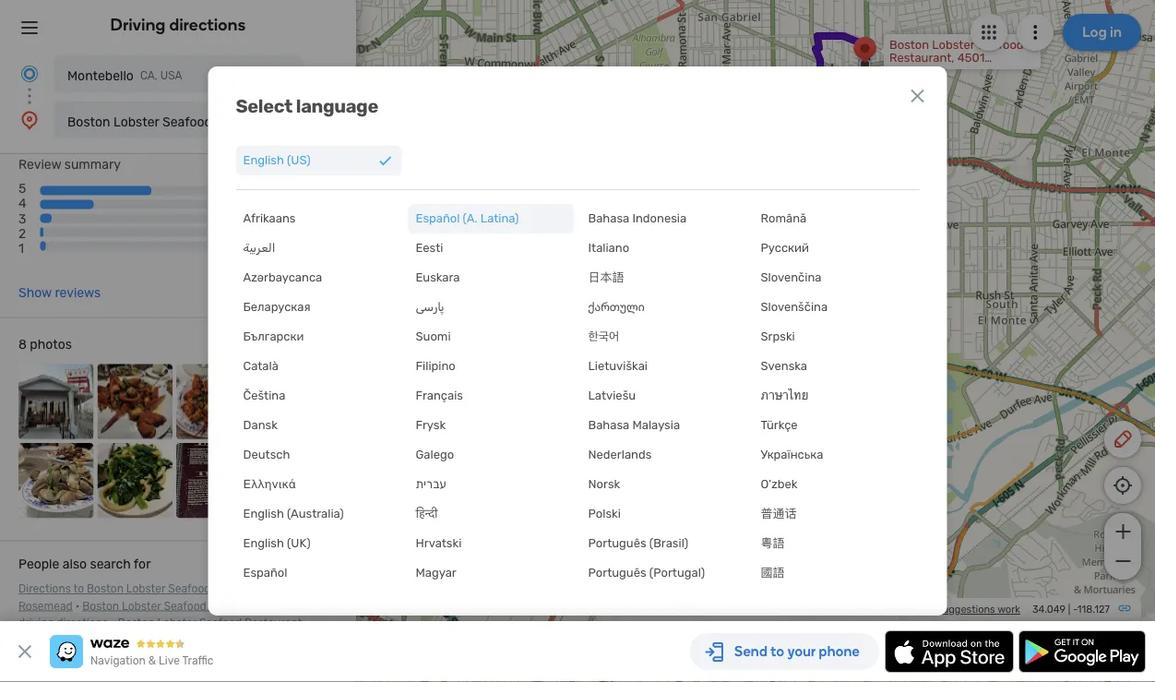 Task type: describe. For each thing, give the bounding box(es) containing it.
terms link
[[832, 603, 861, 616]]

montebello
[[67, 68, 134, 83]]

work
[[998, 603, 1021, 616]]

हिन्दी link
[[409, 499, 575, 529]]

community
[[670, 603, 725, 616]]

magyar link
[[409, 559, 575, 588]]

boston inside "directions to boston lobster seafood restaurant, rosemead"
[[87, 583, 124, 596]]

live
[[159, 655, 180, 668]]

română link
[[754, 204, 920, 234]]

polski link
[[581, 499, 747, 529]]

usa for montebello,
[[773, 521, 797, 535]]

about waze link
[[606, 603, 661, 616]]

restaurant
[[215, 114, 282, 129]]

български link
[[236, 322, 402, 352]]

norsk link
[[581, 470, 747, 499]]

bahasa for bahasa indonesia
[[589, 211, 630, 226]]

english (uk)
[[243, 536, 311, 551]]

rosemead for boston lobster seafood restaurant, rosemead address
[[18, 634, 73, 647]]

4
[[18, 196, 26, 211]]

español for español (a. latina)
[[416, 211, 460, 226]]

eesti link
[[409, 234, 575, 263]]

português (brasil) link
[[581, 529, 747, 559]]

directions
[[18, 583, 71, 596]]

boston for boston lobster seafood restaurant, rosemead address
[[118, 617, 155, 630]]

english (uk) link
[[236, 529, 402, 559]]

frysk link
[[409, 411, 575, 440]]

srpski link
[[754, 322, 920, 352]]

montebello ca, usa
[[67, 68, 182, 83]]

العربية
[[243, 241, 276, 255]]

magyar
[[416, 566, 457, 580]]

english (us)
[[243, 153, 311, 168]]

日本語
[[589, 271, 625, 285]]

galego
[[416, 448, 454, 462]]

suggestions
[[938, 603, 996, 616]]

directions inside boston lobster seafood restaurant, rosemead driving directions
[[57, 617, 108, 630]]

polski
[[589, 507, 621, 521]]

summary
[[64, 157, 121, 172]]

español (a. latina)
[[416, 211, 519, 226]]

for
[[134, 557, 151, 572]]

malaysia
[[633, 418, 680, 433]]

română
[[761, 211, 807, 226]]

한국어 link
[[581, 322, 747, 352]]

bahasa for bahasa malaysia
[[589, 418, 630, 433]]

english (us) link
[[236, 146, 402, 175]]

select
[[236, 95, 293, 117]]

5
[[18, 181, 26, 196]]

also
[[63, 557, 87, 572]]

ქართული link
[[581, 293, 747, 322]]

(australia)
[[287, 507, 344, 521]]

français
[[416, 389, 463, 403]]

partners
[[734, 603, 775, 616]]

seafood inside "directions to boston lobster seafood restaurant, rosemead"
[[168, 583, 211, 596]]

restaurant, for boston lobster seafood restaurant, rosemead address
[[245, 617, 305, 630]]

العربية link
[[236, 234, 402, 263]]

azərbaycanca
[[243, 271, 322, 285]]

about waze community partners support terms notices how suggestions work
[[606, 603, 1021, 616]]

montebello, ca, usa
[[684, 521, 797, 535]]

english (australia) link
[[236, 499, 402, 529]]

català link
[[236, 352, 402, 381]]

हिन्दी
[[416, 507, 438, 521]]

filipino link
[[409, 352, 575, 381]]

restaurant, inside "directions to boston lobster seafood restaurant, rosemead"
[[214, 583, 274, 596]]

latviešu
[[589, 389, 636, 403]]

(uk)
[[287, 536, 311, 551]]

people also search for
[[18, 557, 151, 572]]

show reviews
[[18, 285, 101, 301]]

italiano
[[589, 241, 630, 255]]

boston lobster seafood restaurant, rosemead driving directions link
[[18, 600, 326, 630]]

español link
[[236, 559, 402, 588]]

directions to boston lobster seafood restaurant, rosemead link
[[18, 583, 274, 613]]

português (brasil)
[[589, 536, 689, 551]]

8
[[18, 337, 27, 352]]

lobster inside "directions to boston lobster seafood restaurant, rosemead"
[[126, 583, 166, 596]]

english for english (us)
[[243, 153, 284, 168]]

svenska link
[[754, 352, 920, 381]]

português (portugal)
[[589, 566, 706, 580]]

bahasa indonesia link
[[581, 204, 747, 234]]

español (a. latina) link
[[409, 204, 575, 234]]

español for español
[[243, 566, 288, 580]]

(portugal)
[[650, 566, 706, 580]]

nederlands
[[589, 448, 652, 462]]

seafood for boston lobster seafood restaurant
[[162, 114, 212, 129]]

zoom out image
[[1112, 550, 1135, 572]]

українська link
[[754, 440, 920, 470]]

lobster for boston lobster seafood restaurant, rosemead address
[[158, 617, 197, 630]]

waze
[[637, 603, 661, 616]]

slovenčina link
[[754, 263, 920, 293]]

terms
[[832, 603, 861, 616]]

navigation
[[90, 655, 146, 668]]

filipino
[[416, 359, 456, 373]]

x image
[[907, 85, 929, 107]]

people
[[18, 557, 59, 572]]

how suggestions work link
[[915, 603, 1021, 616]]

italiano link
[[581, 234, 747, 263]]

image 6 of boston lobster seafood restaurant, rosemead image
[[97, 443, 173, 518]]

frysk
[[416, 418, 446, 433]]

image 5 of boston lobster seafood restaurant, rosemead image
[[18, 443, 94, 518]]

current location image
[[18, 63, 41, 85]]

afrikaans
[[243, 211, 296, 226]]

image 7 of boston lobster seafood restaurant, rosemead image
[[176, 443, 252, 518]]

hrvatski
[[416, 536, 462, 551]]

עברית‎ link
[[409, 470, 575, 499]]

image 2 of boston lobster seafood restaurant, rosemead image
[[97, 364, 173, 440]]



Task type: locate. For each thing, give the bounding box(es) containing it.
português down polski
[[589, 536, 647, 551]]

1 português from the top
[[589, 536, 647, 551]]

o'zbek
[[761, 477, 798, 492]]

english for english (uk)
[[243, 536, 284, 551]]

indonesia
[[633, 211, 687, 226]]

boston inside the boston lobster seafood restaurant button
[[67, 114, 110, 129]]

ქართული
[[589, 300, 645, 314]]

photos
[[30, 337, 72, 352]]

&
[[148, 655, 156, 668]]

português for português (portugal)
[[589, 566, 647, 580]]

rosemead for boston lobster seafood restaurant, rosemead driving directions
[[272, 600, 326, 613]]

rosemead down driving
[[18, 634, 73, 647]]

rosemead inside boston lobster seafood restaurant, rosemead driving directions
[[272, 600, 326, 613]]

english down the ελληνικά
[[243, 507, 284, 521]]

беларуская link
[[236, 293, 402, 322]]

notices link
[[870, 603, 905, 616]]

0 horizontal spatial español
[[243, 566, 288, 580]]

latviešu link
[[581, 381, 747, 411]]

lobster inside the boston lobster seafood restaurant button
[[114, 114, 159, 129]]

montebello,
[[684, 521, 749, 535]]

boston down to
[[82, 600, 119, 613]]

slovenčina
[[761, 271, 822, 285]]

1 english from the top
[[243, 153, 284, 168]]

1 vertical spatial directions
[[57, 617, 108, 630]]

1 vertical spatial español
[[243, 566, 288, 580]]

bahasa malaysia
[[589, 418, 680, 433]]

rosemead down directions
[[18, 600, 73, 613]]

restaurant, up traffic at the bottom of the page
[[209, 600, 269, 613]]

rosemead inside "directions to boston lobster seafood restaurant, rosemead"
[[18, 600, 73, 613]]

1 vertical spatial ca,
[[752, 521, 771, 535]]

galego link
[[409, 440, 575, 470]]

ca, for montebello,
[[752, 521, 771, 535]]

select language
[[236, 95, 378, 117]]

0 vertical spatial bahasa
[[589, 211, 630, 226]]

seafood inside boston lobster seafood restaurant, rosemead driving directions
[[164, 600, 206, 613]]

seafood up boston lobster seafood restaurant, rosemead driving directions
[[168, 583, 211, 596]]

lobster down the for
[[126, 583, 166, 596]]

address
[[75, 634, 116, 647]]

traffic
[[182, 655, 214, 668]]

image 4 of boston lobster seafood restaurant, rosemead image
[[255, 364, 331, 440]]

0 horizontal spatial usa
[[160, 69, 182, 82]]

2 vertical spatial restaurant,
[[245, 617, 305, 630]]

2 bahasa from the top
[[589, 418, 630, 433]]

seafood inside the boston lobster seafood restaurant, rosemead address
[[199, 617, 242, 630]]

普通话 link
[[754, 499, 920, 529]]

boston inside the boston lobster seafood restaurant, rosemead address
[[118, 617, 155, 630]]

português for português (brasil)
[[589, 536, 647, 551]]

review
[[18, 157, 61, 172]]

rosemead down español link
[[272, 600, 326, 613]]

deutsch link
[[236, 440, 402, 470]]

1 horizontal spatial directions
[[169, 15, 246, 35]]

suomi
[[416, 330, 451, 344]]

restaurant, for boston lobster seafood restaurant, rosemead driving directions
[[209, 600, 269, 613]]

1 vertical spatial usa
[[773, 521, 797, 535]]

directions right driving
[[169, 15, 246, 35]]

español down 'english (uk)'
[[243, 566, 288, 580]]

slovenščina link
[[754, 293, 920, 322]]

usa up 粵語
[[773, 521, 797, 535]]

lobster down the montebello ca, usa at the left of page
[[114, 114, 159, 129]]

boston down search
[[87, 583, 124, 596]]

1 horizontal spatial ca,
[[752, 521, 771, 535]]

1 vertical spatial português
[[589, 566, 647, 580]]

3 english from the top
[[243, 536, 284, 551]]

restaurant, inside the boston lobster seafood restaurant, rosemead address
[[245, 617, 305, 630]]

english for english (australia)
[[243, 507, 284, 521]]

dansk
[[243, 418, 278, 433]]

1 horizontal spatial usa
[[773, 521, 797, 535]]

(a.
[[463, 211, 478, 226]]

nederlands link
[[581, 440, 747, 470]]

boston lobster seafood restaurant
[[67, 114, 282, 129]]

boston up the summary
[[67, 114, 110, 129]]

1 vertical spatial english
[[243, 507, 284, 521]]

usa inside the montebello ca, usa
[[160, 69, 182, 82]]

eesti
[[416, 241, 444, 255]]

0 vertical spatial restaurant,
[[214, 583, 274, 596]]

2 português from the top
[[589, 566, 647, 580]]

usa for montebello
[[160, 69, 182, 82]]

boston inside boston lobster seafood restaurant, rosemead driving directions
[[82, 600, 119, 613]]

0 vertical spatial directions
[[169, 15, 246, 35]]

restaurant, down 'english (uk)'
[[214, 583, 274, 596]]

پارسی link
[[409, 293, 575, 322]]

ภาษาไทย
[[761, 389, 809, 403]]

language
[[296, 95, 378, 117]]

1 horizontal spatial español
[[416, 211, 460, 226]]

ca, right montebello
[[140, 69, 158, 82]]

118.127
[[1078, 603, 1111, 616]]

1 bahasa from the top
[[589, 211, 630, 226]]

directions to boston lobster seafood restaurant, rosemead
[[18, 583, 274, 613]]

srpski
[[761, 330, 796, 344]]

english (australia)
[[243, 507, 344, 521]]

0 horizontal spatial directions
[[57, 617, 108, 630]]

rosemead
[[18, 600, 73, 613], [272, 600, 326, 613], [18, 634, 73, 647]]

directions up address
[[57, 617, 108, 630]]

pencil image
[[1113, 428, 1135, 451]]

x image
[[14, 641, 36, 663]]

seafood for boston lobster seafood restaurant, rosemead driving directions
[[164, 600, 206, 613]]

3
[[18, 211, 26, 226]]

image 3 of boston lobster seafood restaurant, rosemead image
[[176, 364, 252, 440]]

한국어
[[589, 330, 620, 344]]

english left (uk)
[[243, 536, 284, 551]]

türkçe link
[[754, 411, 920, 440]]

boston for boston lobster seafood restaurant, rosemead driving directions
[[82, 600, 119, 613]]

2 vertical spatial english
[[243, 536, 284, 551]]

русский link
[[754, 234, 920, 263]]

lobster for boston lobster seafood restaurant
[[114, 114, 159, 129]]

ภาษาไทย link
[[754, 381, 920, 411]]

community link
[[670, 603, 725, 616]]

image 8 of boston lobster seafood restaurant, rosemead image
[[255, 443, 331, 518]]

o'zbek link
[[754, 470, 920, 499]]

español
[[416, 211, 460, 226], [243, 566, 288, 580]]

lobster for boston lobster seafood restaurant, rosemead driving directions
[[122, 600, 161, 613]]

беларуская
[[243, 300, 311, 314]]

restaurant, inside boston lobster seafood restaurant, rosemead driving directions
[[209, 600, 269, 613]]

restaurant,
[[214, 583, 274, 596], [209, 600, 269, 613], [245, 617, 305, 630]]

0 horizontal spatial ca,
[[140, 69, 158, 82]]

34.049
[[1033, 603, 1066, 616]]

lobster inside the boston lobster seafood restaurant, rosemead address
[[158, 617, 197, 630]]

lietuviškai link
[[581, 352, 747, 381]]

seafood up traffic at the bottom of the page
[[199, 617, 242, 630]]

zoom in image
[[1112, 521, 1135, 543]]

seafood up boston lobster seafood restaurant, rosemead address link
[[164, 600, 206, 613]]

seafood
[[162, 114, 212, 129], [168, 583, 211, 596], [164, 600, 206, 613], [199, 617, 242, 630]]

-
[[1074, 603, 1078, 616]]

português down português (brasil)
[[589, 566, 647, 580]]

bahasa up the italiano
[[589, 211, 630, 226]]

español up eesti on the top left of the page
[[416, 211, 460, 226]]

ca, up 粵語
[[752, 521, 771, 535]]

location image
[[18, 109, 41, 131]]

lobster inside boston lobster seafood restaurant, rosemead driving directions
[[122, 600, 161, 613]]

show
[[18, 285, 52, 301]]

8 photos
[[18, 337, 72, 352]]

0 vertical spatial português
[[589, 536, 647, 551]]

bahasa down "latviešu"
[[589, 418, 630, 433]]

bahasa indonesia
[[589, 211, 687, 226]]

boston lobster seafood restaurant, rosemead address
[[18, 617, 305, 647]]

checkmark image
[[376, 151, 395, 170]]

1 vertical spatial restaurant,
[[209, 600, 269, 613]]

lobster
[[114, 114, 159, 129], [126, 583, 166, 596], [122, 600, 161, 613], [158, 617, 197, 630]]

rosemead inside the boston lobster seafood restaurant, rosemead address
[[18, 634, 73, 647]]

1 vertical spatial bahasa
[[589, 418, 630, 433]]

english left (us)
[[243, 153, 284, 168]]

euskara
[[416, 271, 460, 285]]

lobster up live
[[158, 617, 197, 630]]

boston for boston lobster seafood restaurant
[[67, 114, 110, 129]]

link image
[[1118, 601, 1133, 616]]

seafood left restaurant
[[162, 114, 212, 129]]

usa up the boston lobster seafood restaurant button at the top
[[160, 69, 182, 82]]

português (portugal) link
[[581, 559, 747, 588]]

boston lobster seafood restaurant, rosemead address link
[[18, 617, 305, 647]]

國語
[[761, 566, 785, 580]]

français link
[[409, 381, 575, 411]]

עברית‎
[[416, 477, 447, 492]]

lobster up boston lobster seafood restaurant, rosemead address link
[[122, 600, 161, 613]]

čeština link
[[236, 381, 402, 411]]

driving
[[110, 15, 166, 35]]

|
[[1069, 603, 1071, 616]]

image 1 of boston lobster seafood restaurant, rosemead image
[[18, 364, 94, 440]]

english
[[243, 153, 284, 168], [243, 507, 284, 521], [243, 536, 284, 551]]

seafood inside button
[[162, 114, 212, 129]]

0 vertical spatial español
[[416, 211, 460, 226]]

to
[[73, 583, 84, 596]]

(brasil)
[[650, 536, 689, 551]]

粵語
[[761, 536, 785, 551]]

0 vertical spatial ca,
[[140, 69, 158, 82]]

boston down directions to boston lobster seafood restaurant, rosemead link
[[118, 617, 155, 630]]

2 english from the top
[[243, 507, 284, 521]]

restaurant, down español link
[[245, 617, 305, 630]]

ca, inside the montebello ca, usa
[[140, 69, 158, 82]]

seafood for boston lobster seafood restaurant, rosemead address
[[199, 617, 242, 630]]

driving directions
[[110, 15, 246, 35]]

0 vertical spatial usa
[[160, 69, 182, 82]]

ca, for montebello
[[140, 69, 158, 82]]

norsk
[[589, 477, 621, 492]]

0 vertical spatial english
[[243, 153, 284, 168]]



Task type: vqa. For each thing, say whether or not it's contained in the screenshot.
Русский
yes



